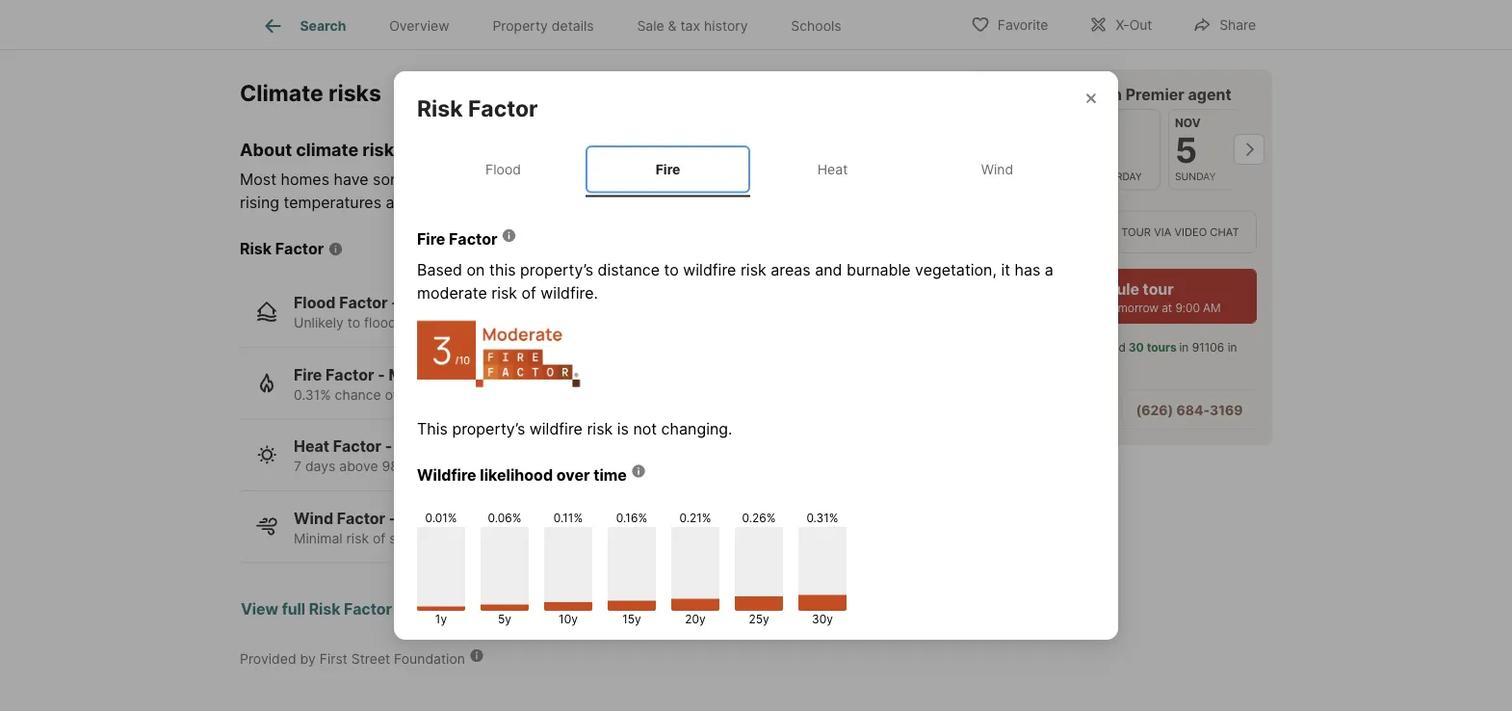 Task type: vqa. For each thing, say whether or not it's contained in the screenshot.
Locke within Locke Alain School Public, K-8 • Serves this home • 0.4mi
no



Task type: locate. For each thing, give the bounding box(es) containing it.
risk inside "wind factor - minimal minimal risk of severe winds over next 30 years"
[[347, 530, 369, 547]]

factor
[[468, 94, 538, 121], [449, 230, 498, 248], [275, 240, 324, 259], [339, 294, 388, 312], [326, 365, 374, 384], [333, 437, 382, 456], [337, 509, 386, 528], [344, 600, 392, 619]]

factor inside fire factor - moderate 0.31% chance of being in a wildfire in next 30 years
[[326, 365, 374, 384]]

minimal up the "severe"
[[400, 509, 459, 528]]

factor down levels.
[[449, 230, 498, 248]]

0 horizontal spatial risk factor
[[240, 240, 324, 259]]

risk right moderate at the top left
[[492, 284, 518, 302]]

30 up the this property's wildfire risk is not changing.
[[564, 387, 581, 403]]

0 vertical spatial on
[[467, 260, 485, 279]]

heat for heat factor - major 7 days above 98° expected this year, 19 days in 30 years
[[294, 437, 330, 456]]

foundation
[[394, 651, 465, 667]]

fire for fire factor - moderate 0.31% chance of being in a wildfire in next 30 years
[[294, 365, 322, 384]]

flood up levels.
[[486, 161, 521, 177]]

to right 'due'
[[926, 170, 941, 189]]

0.01%
[[425, 511, 457, 525]]

1 vertical spatial a
[[1045, 260, 1054, 279]]

on up moderate at the top left
[[467, 260, 485, 279]]

risk factor
[[417, 94, 538, 121], [240, 240, 324, 259]]

- up "flood"
[[392, 294, 399, 312]]

risks up some
[[363, 139, 404, 160]]

years down 0.11%
[[561, 530, 596, 547]]

heat inside tab
[[818, 161, 848, 177]]

agent
[[1189, 85, 1232, 104]]

and down some
[[386, 193, 413, 212]]

in down the this property's wildfire risk is not changing.
[[586, 458, 597, 475]]

property's up year,
[[452, 419, 525, 438]]

1 horizontal spatial risk factor
[[417, 94, 538, 121]]

risk
[[417, 94, 463, 121], [240, 240, 272, 259], [309, 600, 341, 619]]

to right the distance
[[664, 260, 679, 279]]

see all wildfire risk data on riskfactor.com
[[417, 638, 732, 657]]

0 vertical spatial 0.31%
[[294, 387, 331, 403]]

1 vertical spatial over
[[477, 530, 505, 547]]

0 vertical spatial heat
[[818, 161, 848, 177]]

fire left impacted
[[656, 161, 681, 177]]

about
[[240, 139, 292, 160]]

this property's wildfire risk is not changing.
[[417, 419, 733, 438]]

(626)
[[1137, 402, 1174, 418]]

1 vertical spatial risk factor
[[240, 240, 324, 259]]

tab list
[[240, 0, 879, 49], [417, 141, 1096, 197]]

factor up chance
[[326, 365, 374, 384]]

a
[[1061, 85, 1070, 104], [1045, 260, 1054, 279], [456, 387, 464, 403]]

risk inside the "most homes have some risk of natural disasters, and may be impacted by climate change due to rising temperatures and sea levels."
[[417, 170, 443, 189]]

0 vertical spatial over
[[557, 465, 590, 484]]

1 vertical spatial 0.31%
[[807, 511, 839, 525]]

30 down is
[[601, 458, 618, 475]]

it
[[1002, 260, 1011, 279]]

1 vertical spatial tab list
[[417, 141, 1096, 197]]

0 vertical spatial flood
[[486, 161, 521, 177]]

risks up the "about climate risks"
[[329, 80, 381, 107]]

redfin up 4
[[1074, 85, 1123, 104]]

0 vertical spatial and
[[596, 170, 623, 189]]

may
[[628, 170, 658, 189]]

option
[[987, 210, 1109, 254]]

fire inside fire factor - moderate 0.31% chance of being in a wildfire in next 30 years
[[294, 365, 322, 384]]

tours
[[1147, 341, 1177, 355]]

of left being
[[385, 387, 398, 403]]

major
[[396, 437, 439, 456]]

5y
[[498, 612, 512, 626]]

fire down unlikely
[[294, 365, 322, 384]]

1 horizontal spatial tour
[[1122, 225, 1152, 238]]

risk right full
[[309, 600, 341, 619]]

a right with
[[1061, 85, 1070, 104]]

disasters,
[[521, 170, 592, 189]]

30 right the led
[[1129, 341, 1145, 355]]

days
[[1093, 358, 1119, 372], [305, 458, 336, 475], [552, 458, 582, 475]]

1 vertical spatial next
[[533, 387, 560, 403]]

next down 0.06%
[[509, 530, 537, 547]]

1 vertical spatial risk
[[240, 240, 272, 259]]

factor down the above
[[337, 509, 386, 528]]

in
[[401, 315, 412, 331], [1180, 341, 1189, 355], [1228, 341, 1238, 355], [441, 387, 452, 403], [518, 387, 529, 403], [586, 458, 597, 475]]

years down moderate at the top left
[[468, 315, 503, 331]]

fire for fire
[[656, 161, 681, 177]]

2 vertical spatial a
[[456, 387, 464, 403]]

factor up "flood"
[[339, 294, 388, 312]]

1 horizontal spatial to
[[664, 260, 679, 279]]

chance
[[335, 387, 381, 403]]

30
[[447, 315, 464, 331], [1129, 341, 1145, 355], [1075, 358, 1090, 372], [564, 387, 581, 403], [601, 458, 618, 475], [540, 530, 557, 547]]

2 vertical spatial next
[[509, 530, 537, 547]]

fire tab
[[586, 145, 751, 193]]

of up levels.
[[447, 170, 462, 189]]

in inside the in the last 30 days
[[1228, 341, 1238, 355]]

wind factor - minimal minimal risk of severe winds over next 30 years
[[294, 509, 596, 547]]

0 vertical spatial redfin
[[1074, 85, 1123, 104]]

1 vertical spatial tour
[[1122, 225, 1152, 238]]

flood tab
[[421, 145, 586, 193]]

this inside heat factor - major 7 days above 98° expected this year, 19 days in 30 years
[[472, 458, 495, 475]]

by right impacted
[[757, 170, 775, 189]]

sunday
[[1176, 170, 1217, 182]]

in right being
[[441, 387, 452, 403]]

next inside "wind factor - minimal minimal risk of severe winds over next 30 years"
[[509, 530, 537, 547]]

redfin up the
[[1031, 341, 1066, 355]]

&
[[668, 18, 677, 34]]

am
[[1204, 301, 1222, 315]]

- for heat
[[385, 437, 393, 456]]

fire for fire factor
[[417, 230, 446, 248]]

factor up flood tab
[[468, 94, 538, 121]]

None button
[[999, 108, 1076, 191], [1084, 109, 1161, 190], [1169, 109, 1246, 190], [999, 108, 1076, 191], [1084, 109, 1161, 190], [1169, 109, 1246, 190]]

1 vertical spatial to
[[664, 260, 679, 279]]

20y
[[685, 612, 706, 626]]

minimal for flood factor - minimal
[[402, 294, 462, 312]]

impacted
[[685, 170, 753, 189]]

1 horizontal spatial over
[[557, 465, 590, 484]]

30 inside heat factor - major 7 days above 98° expected this year, 19 days in 30 years
[[601, 458, 618, 475]]

flood
[[364, 315, 397, 331]]

1 vertical spatial flood
[[294, 294, 336, 312]]

2 nov from the left
[[1176, 116, 1201, 130]]

chat
[[1211, 225, 1240, 238]]

over
[[557, 465, 590, 484], [477, 530, 505, 547]]

last
[[1052, 358, 1072, 372]]

0 horizontal spatial wind
[[294, 509, 333, 528]]

1 horizontal spatial climate
[[780, 170, 832, 189]]

1 horizontal spatial flood
[[486, 161, 521, 177]]

heat factor - major 7 days above 98° expected this year, 19 days in 30 years
[[294, 437, 657, 475]]

risk factor up flood tab
[[417, 94, 538, 121]]

0 vertical spatial minimal
[[402, 294, 462, 312]]

- up 98°
[[385, 437, 393, 456]]

heat
[[818, 161, 848, 177], [294, 437, 330, 456]]

tour left with
[[987, 85, 1021, 104]]

search link
[[262, 14, 346, 38]]

over inside "wind factor - minimal minimal risk of severe winds over next 30 years"
[[477, 530, 505, 547]]

risk left the "severe"
[[347, 530, 369, 547]]

nov down agent
[[1176, 116, 1201, 130]]

0 horizontal spatial to
[[348, 315, 360, 331]]

minimal down 7
[[294, 530, 343, 547]]

0.21%
[[680, 511, 712, 525]]

fire
[[656, 161, 681, 177], [417, 230, 446, 248], [294, 365, 322, 384]]

factor inside view full risk factor report button
[[344, 600, 392, 619]]

of left the "severe"
[[373, 530, 386, 547]]

tour
[[987, 85, 1021, 104], [1122, 225, 1152, 238]]

0 vertical spatial climate
[[296, 139, 359, 160]]

3 friday
[[1006, 129, 1041, 182]]

0 horizontal spatial tour
[[987, 85, 1021, 104]]

this down fire factor
[[489, 260, 516, 279]]

in right "flood"
[[401, 315, 412, 331]]

nov for 5
[[1176, 116, 1201, 130]]

factor up the above
[[333, 437, 382, 456]]

1 horizontal spatial nov
[[1176, 116, 1201, 130]]

factor inside heat factor - major 7 days above 98° expected this year, 19 days in 30 years
[[333, 437, 382, 456]]

1 horizontal spatial and
[[596, 170, 623, 189]]

1 horizontal spatial wind
[[982, 161, 1014, 177]]

fire up based
[[417, 230, 446, 248]]

wildfire
[[417, 465, 477, 484]]

0.31% right 0.26%
[[807, 511, 839, 525]]

0.31% inside risk factor dialog
[[807, 511, 839, 525]]

saturday
[[1090, 170, 1143, 182]]

1 horizontal spatial by
[[757, 170, 775, 189]]

risk
[[417, 170, 443, 189], [741, 260, 767, 279], [492, 284, 518, 302], [587, 419, 613, 438], [347, 530, 369, 547], [530, 638, 559, 657]]

climate
[[296, 139, 359, 160], [780, 170, 832, 189]]

0 horizontal spatial 0.31%
[[294, 387, 331, 403]]

- up chance
[[378, 365, 385, 384]]

wind inside "wind factor - minimal minimal risk of severe winds over next 30 years"
[[294, 509, 333, 528]]

0 vertical spatial a
[[1061, 85, 1070, 104]]

- inside heat factor - major 7 days above 98° expected this year, 19 days in 30 years
[[385, 437, 393, 456]]

0 horizontal spatial over
[[477, 530, 505, 547]]

nov inside nov 5 sunday
[[1176, 116, 1201, 130]]

a right 'has'
[[1045, 260, 1054, 279]]

1 vertical spatial minimal
[[400, 509, 459, 528]]

1 horizontal spatial redfin
[[1074, 85, 1123, 104]]

- up the "severe"
[[389, 509, 396, 528]]

over right the 19
[[557, 465, 590, 484]]

2 horizontal spatial and
[[815, 260, 843, 279]]

years inside "wind factor - minimal minimal risk of severe winds over next 30 years"
[[561, 530, 596, 547]]

next up the this property's wildfire risk is not changing.
[[533, 387, 560, 403]]

2 vertical spatial risk
[[309, 600, 341, 619]]

0 vertical spatial tab list
[[240, 0, 879, 49]]

risk left data
[[530, 638, 559, 657]]

minimal
[[402, 294, 462, 312], [400, 509, 459, 528], [294, 530, 343, 547]]

sale & tax history tab
[[616, 3, 770, 49]]

0 vertical spatial wind
[[982, 161, 1014, 177]]

tab list containing flood
[[417, 141, 1096, 197]]

0.31%
[[294, 387, 331, 403], [807, 511, 839, 525]]

a down moderate
[[456, 387, 464, 403]]

1 vertical spatial risks
[[363, 139, 404, 160]]

view full risk factor report button
[[240, 587, 443, 633]]

minimal down based
[[402, 294, 462, 312]]

0 vertical spatial fire
[[656, 161, 681, 177]]

0 horizontal spatial nov
[[1090, 116, 1116, 130]]

risk factor element
[[417, 71, 561, 122]]

1 vertical spatial heat
[[294, 437, 330, 456]]

2 vertical spatial to
[[348, 315, 360, 331]]

to left "flood"
[[348, 315, 360, 331]]

1 horizontal spatial risk
[[309, 600, 341, 619]]

tour inside list box
[[1122, 225, 1152, 238]]

0.31% left chance
[[294, 387, 331, 403]]

and inside based on this property's distance to wildfire risk areas and burnable vegetation, it has a moderate risk of wildfire.
[[815, 260, 843, 279]]

fire inside "fire" tab
[[656, 161, 681, 177]]

this left year,
[[472, 458, 495, 475]]

flood for flood factor - minimal unlikely to flood in next 30 years
[[294, 294, 336, 312]]

risk left areas
[[741, 260, 767, 279]]

unlikely
[[294, 315, 344, 331]]

2 vertical spatial fire
[[294, 365, 322, 384]]

heat tab
[[751, 145, 915, 193]]

flood inside flood factor - minimal unlikely to flood in next 30 years
[[294, 294, 336, 312]]

- for wind
[[389, 509, 396, 528]]

of inside the "most homes have some risk of natural disasters, and may be impacted by climate change due to rising temperatures and sea levels."
[[447, 170, 462, 189]]

0.16%
[[617, 511, 648, 525]]

nov 5 sunday
[[1176, 116, 1217, 182]]

to inside the "most homes have some risk of natural disasters, and may be impacted by climate change due to rising temperatures and sea levels."
[[926, 170, 941, 189]]

this
[[417, 419, 448, 438]]

x-out button
[[1073, 4, 1169, 44]]

tour via video chat list box
[[987, 210, 1258, 254]]

rising
[[240, 193, 279, 212]]

flood
[[486, 161, 521, 177], [294, 294, 336, 312]]

0 horizontal spatial and
[[386, 193, 413, 212]]

property details tab
[[471, 3, 616, 49]]

share button
[[1177, 4, 1273, 44]]

2 vertical spatial and
[[815, 260, 843, 279]]

to for burnable
[[664, 260, 679, 279]]

to inside flood factor - minimal unlikely to flood in next 30 years
[[348, 315, 360, 331]]

tour
[[1143, 280, 1174, 298]]

severe
[[390, 530, 432, 547]]

next image
[[1234, 134, 1265, 165]]

on right data
[[599, 638, 618, 657]]

0.11%
[[554, 511, 583, 525]]

0 horizontal spatial flood
[[294, 294, 336, 312]]

0 vertical spatial this
[[489, 260, 516, 279]]

and left may
[[596, 170, 623, 189]]

0 horizontal spatial fire
[[294, 365, 322, 384]]

heat left 'due'
[[818, 161, 848, 177]]

homes
[[281, 170, 330, 189]]

in inside flood factor - minimal unlikely to flood in next 30 years
[[401, 315, 412, 331]]

in up the this property's wildfire risk is not changing.
[[518, 387, 529, 403]]

wildfire left areas
[[684, 260, 737, 279]]

0 vertical spatial by
[[757, 170, 775, 189]]

minimal inside flood factor - minimal unlikely to flood in next 30 years
[[402, 294, 462, 312]]

by left first
[[300, 651, 316, 667]]

0 vertical spatial to
[[926, 170, 941, 189]]

risk up sea
[[417, 170, 443, 189]]

favorite button
[[955, 4, 1065, 44]]

schedule tour next available: tomorrow at 9:00 am
[[1023, 280, 1222, 315]]

tab list containing search
[[240, 0, 879, 49]]

factor inside "wind factor - minimal minimal risk of severe winds over next 30 years"
[[337, 509, 386, 528]]

30 inside "wind factor - minimal minimal risk of severe winds over next 30 years"
[[540, 530, 557, 547]]

1 horizontal spatial 0.31%
[[807, 511, 839, 525]]

redfin agents led 30 tours in 91106
[[1031, 341, 1225, 355]]

risk factor down rising
[[240, 240, 324, 259]]

nov down tour with a redfin premier agent
[[1090, 116, 1116, 130]]

moderate
[[417, 284, 487, 302]]

flood up unlikely
[[294, 294, 336, 312]]

moderate
[[389, 365, 461, 384]]

risk down rising
[[240, 240, 272, 259]]

1 horizontal spatial heat
[[818, 161, 848, 177]]

in right 91106
[[1228, 341, 1238, 355]]

days right the 19
[[552, 458, 582, 475]]

0 horizontal spatial redfin
[[1031, 341, 1066, 355]]

fire factor score logo image
[[417, 305, 581, 388]]

search
[[300, 18, 346, 34]]

climate
[[240, 80, 323, 107]]

of left wildfire.
[[522, 284, 537, 302]]

property's inside based on this property's distance to wildfire risk areas and burnable vegetation, it has a moderate risk of wildfire.
[[520, 260, 594, 279]]

wildfire up heat factor - major 7 days above 98° expected this year, 19 days in 30 years
[[467, 387, 514, 403]]

0 horizontal spatial by
[[300, 651, 316, 667]]

climate left change
[[780, 170, 832, 189]]

riskfactor.com
[[622, 638, 732, 657]]

- inside flood factor - minimal unlikely to flood in next 30 years
[[392, 294, 399, 312]]

0.31% inside fire factor - moderate 0.31% chance of being in a wildfire in next 30 years
[[294, 387, 331, 403]]

over down 0.06%
[[477, 530, 505, 547]]

0 vertical spatial tour
[[987, 85, 1021, 104]]

and right areas
[[815, 260, 843, 279]]

wildfire inside based on this property's distance to wildfire risk areas and burnable vegetation, it has a moderate risk of wildfire.
[[684, 260, 737, 279]]

nov
[[1090, 116, 1116, 130], [1176, 116, 1201, 130]]

in inside heat factor - major 7 days above 98° expected this year, 19 days in 30 years
[[586, 458, 597, 475]]

30 down 0.11%
[[540, 530, 557, 547]]

days right 7
[[305, 458, 336, 475]]

years down not at the bottom
[[622, 458, 657, 475]]

wildfire down 5y
[[470, 638, 527, 657]]

0 horizontal spatial a
[[456, 387, 464, 403]]

2 horizontal spatial to
[[926, 170, 941, 189]]

by
[[757, 170, 775, 189], [300, 651, 316, 667]]

1 vertical spatial this
[[472, 458, 495, 475]]

climate up homes
[[296, 139, 359, 160]]

tab list inside risk factor dialog
[[417, 141, 1096, 197]]

heat up 7
[[294, 437, 330, 456]]

2 horizontal spatial risk
[[417, 94, 463, 121]]

1 vertical spatial fire
[[417, 230, 446, 248]]

tour left via
[[1122, 225, 1152, 238]]

0 vertical spatial risk factor
[[417, 94, 538, 121]]

30 down agents
[[1075, 358, 1090, 372]]

property's up wildfire.
[[520, 260, 594, 279]]

0 horizontal spatial heat
[[294, 437, 330, 456]]

heat inside heat factor - major 7 days above 98° expected this year, 19 days in 30 years
[[294, 437, 330, 456]]

0 horizontal spatial climate
[[296, 139, 359, 160]]

sea
[[418, 193, 443, 212]]

a inside fire factor - moderate 0.31% chance of being in a wildfire in next 30 years
[[456, 387, 464, 403]]

next down moderate at the top left
[[415, 315, 443, 331]]

in the last 30 days
[[1031, 341, 1238, 372]]

0 horizontal spatial on
[[467, 260, 485, 279]]

- inside fire factor - moderate 0.31% chance of being in a wildfire in next 30 years
[[378, 365, 385, 384]]

to inside based on this property's distance to wildfire risk areas and burnable vegetation, it has a moderate risk of wildfire.
[[664, 260, 679, 279]]

30 down moderate at the top left
[[447, 315, 464, 331]]

time
[[594, 465, 627, 484]]

2 horizontal spatial days
[[1093, 358, 1119, 372]]

not
[[633, 419, 657, 438]]

factor up street
[[344, 600, 392, 619]]

2 vertical spatial minimal
[[294, 530, 343, 547]]

days inside the in the last 30 days
[[1093, 358, 1119, 372]]

nov for 4
[[1090, 116, 1116, 130]]

nov inside the nov 4 saturday
[[1090, 116, 1116, 130]]

0 vertical spatial risk
[[417, 94, 463, 121]]

of
[[447, 170, 462, 189], [522, 284, 537, 302], [385, 387, 398, 403], [373, 530, 386, 547]]

1 horizontal spatial fire
[[417, 230, 446, 248]]

flood for flood
[[486, 161, 521, 177]]

0 vertical spatial property's
[[520, 260, 594, 279]]

1 vertical spatial wind
[[294, 509, 333, 528]]

1 nov from the left
[[1090, 116, 1116, 130]]

flood inside tab
[[486, 161, 521, 177]]

days down the led
[[1093, 358, 1119, 372]]

0 vertical spatial next
[[415, 315, 443, 331]]

1 vertical spatial on
[[599, 638, 618, 657]]

of inside fire factor - moderate 0.31% chance of being in a wildfire in next 30 years
[[385, 387, 398, 403]]

1 vertical spatial redfin
[[1031, 341, 1066, 355]]

years up is
[[585, 387, 620, 403]]

- inside "wind factor - minimal minimal risk of severe winds over next 30 years"
[[389, 509, 396, 528]]

1 horizontal spatial a
[[1045, 260, 1054, 279]]

1 vertical spatial climate
[[780, 170, 832, 189]]

risk down overview tab
[[417, 94, 463, 121]]

wind inside tab
[[982, 161, 1014, 177]]

2 horizontal spatial fire
[[656, 161, 681, 177]]



Task type: describe. For each thing, give the bounding box(es) containing it.
years inside fire factor - moderate 0.31% chance of being in a wildfire in next 30 years
[[585, 387, 620, 403]]

be
[[662, 170, 681, 189]]

view
[[241, 600, 278, 619]]

winds
[[436, 530, 473, 547]]

nov 4 saturday
[[1090, 116, 1143, 182]]

1 horizontal spatial days
[[552, 458, 582, 475]]

factor inside flood factor - minimal unlikely to flood in next 30 years
[[339, 294, 388, 312]]

7
[[294, 458, 302, 475]]

x-
[[1116, 17, 1130, 33]]

in right tours
[[1180, 341, 1189, 355]]

climate inside the "most homes have some risk of natural disasters, and may be impacted by climate change due to rising temperatures and sea levels."
[[780, 170, 832, 189]]

changing.
[[662, 419, 733, 438]]

19
[[534, 458, 548, 475]]

factor down the "temperatures"
[[275, 240, 324, 259]]

risk inside see all wildfire risk data on riskfactor.com link
[[530, 638, 559, 657]]

street
[[351, 651, 390, 667]]

tour with a redfin premier agent
[[987, 85, 1232, 104]]

- for flood
[[392, 294, 399, 312]]

(626) 684-3169
[[1137, 402, 1244, 418]]

- for fire
[[378, 365, 385, 384]]

2 horizontal spatial a
[[1061, 85, 1070, 104]]

risk factor dialog
[[394, 71, 1119, 711]]

previous image
[[979, 134, 1010, 165]]

favorite
[[998, 17, 1049, 33]]

natural
[[466, 170, 517, 189]]

x-out
[[1116, 17, 1153, 33]]

view full risk factor report
[[241, 600, 442, 619]]

most homes have some risk of natural disasters, and may be impacted by climate change due to rising temperatures and sea levels.
[[240, 170, 941, 212]]

video
[[1175, 225, 1208, 238]]

climate risks
[[240, 80, 381, 107]]

wildfire up the 19
[[530, 419, 583, 438]]

some
[[373, 170, 413, 189]]

based on this property's distance to wildfire risk areas and burnable vegetation, it has a moderate risk of wildfire.
[[417, 260, 1054, 302]]

0.26%
[[742, 511, 776, 525]]

0 horizontal spatial risk
[[240, 240, 272, 259]]

burnable
[[847, 260, 911, 279]]

risk inside button
[[309, 600, 341, 619]]

fire factor - moderate 0.31% chance of being in a wildfire in next 30 years
[[294, 365, 620, 403]]

levels.
[[448, 193, 493, 212]]

property
[[493, 18, 548, 34]]

fire factor
[[417, 230, 498, 248]]

vegetation,
[[915, 260, 997, 279]]

1 horizontal spatial on
[[599, 638, 618, 657]]

on inside based on this property's distance to wildfire risk areas and burnable vegetation, it has a moderate risk of wildfire.
[[467, 260, 485, 279]]

premier
[[1126, 85, 1185, 104]]

3
[[1006, 129, 1029, 171]]

schools tab
[[770, 3, 863, 49]]

minimal for wind factor - minimal
[[400, 509, 459, 528]]

year,
[[499, 458, 530, 475]]

25y
[[749, 612, 770, 626]]

next inside fire factor - moderate 0.31% chance of being in a wildfire in next 30 years
[[533, 387, 560, 403]]

overview tab
[[368, 3, 471, 49]]

likelihood
[[480, 465, 553, 484]]

at
[[1162, 301, 1173, 315]]

tomorrow
[[1105, 301, 1159, 315]]

history
[[704, 18, 748, 34]]

wildfire likelihood over time
[[417, 465, 627, 484]]

provided
[[240, 651, 296, 667]]

4
[[1090, 129, 1114, 171]]

due
[[895, 170, 922, 189]]

temperatures
[[284, 193, 382, 212]]

tax
[[681, 18, 701, 34]]

years inside heat factor - major 7 days above 98° expected this year, 19 days in 30 years
[[622, 458, 657, 475]]

30 inside flood factor - minimal unlikely to flood in next 30 years
[[447, 315, 464, 331]]

tour for tour with a redfin premier agent
[[987, 85, 1021, 104]]

have
[[334, 170, 369, 189]]

a inside based on this property's distance to wildfire risk areas and burnable vegetation, it has a moderate risk of wildfire.
[[1045, 260, 1054, 279]]

schedule
[[1070, 280, 1140, 298]]

by inside the "most homes have some risk of natural disasters, and may be impacted by climate change due to rising temperatures and sea levels."
[[757, 170, 775, 189]]

most
[[240, 170, 277, 189]]

full
[[282, 600, 306, 619]]

all
[[449, 638, 467, 657]]

schools
[[791, 18, 842, 34]]

risk factor inside dialog
[[417, 94, 538, 121]]

risk inside dialog
[[417, 94, 463, 121]]

wind for wind factor - minimal minimal risk of severe winds over next 30 years
[[294, 509, 333, 528]]

0.06%
[[488, 511, 522, 525]]

1 vertical spatial by
[[300, 651, 316, 667]]

available:
[[1051, 301, 1102, 315]]

provided by first street foundation
[[240, 651, 465, 667]]

91106
[[1193, 341, 1225, 355]]

distance
[[598, 260, 660, 279]]

tour via video chat
[[1122, 225, 1240, 238]]

0 vertical spatial risks
[[329, 80, 381, 107]]

heat for heat
[[818, 161, 848, 177]]

years inside flood factor - minimal unlikely to flood in next 30 years
[[468, 315, 503, 331]]

risk left is
[[587, 419, 613, 438]]

wind tab
[[915, 145, 1080, 193]]

about climate risks
[[240, 139, 404, 160]]

1 vertical spatial and
[[386, 193, 413, 212]]

0 horizontal spatial days
[[305, 458, 336, 475]]

property details
[[493, 18, 594, 34]]

friday
[[1006, 170, 1041, 182]]

this inside based on this property's distance to wildfire risk areas and burnable vegetation, it has a moderate risk of wildfire.
[[489, 260, 516, 279]]

of inside "wind factor - minimal minimal risk of severe winds over next 30 years"
[[373, 530, 386, 547]]

30 inside the in the last 30 days
[[1075, 358, 1090, 372]]

1y
[[435, 612, 447, 626]]

9:00
[[1176, 301, 1200, 315]]

is
[[617, 419, 629, 438]]

led
[[1110, 341, 1126, 355]]

areas
[[771, 260, 811, 279]]

of inside based on this property's distance to wildfire risk areas and burnable vegetation, it has a moderate risk of wildfire.
[[522, 284, 537, 302]]

via
[[1155, 225, 1172, 238]]

3169
[[1210, 402, 1244, 418]]

98°
[[382, 458, 405, 475]]

1 vertical spatial property's
[[452, 419, 525, 438]]

over inside risk factor dialog
[[557, 465, 590, 484]]

above
[[339, 458, 378, 475]]

report
[[396, 600, 442, 619]]

tour for tour via video chat
[[1122, 225, 1152, 238]]

details
[[552, 18, 594, 34]]

next
[[1023, 301, 1048, 315]]

30y
[[812, 612, 833, 626]]

wind for wind
[[982, 161, 1014, 177]]

to for years
[[348, 315, 360, 331]]

next inside flood factor - minimal unlikely to flood in next 30 years
[[415, 315, 443, 331]]

agents
[[1069, 341, 1106, 355]]

30 inside fire factor - moderate 0.31% chance of being in a wildfire in next 30 years
[[564, 387, 581, 403]]

being
[[402, 387, 437, 403]]

5
[[1176, 129, 1198, 171]]

overview
[[389, 18, 450, 34]]

wildfire inside fire factor - moderate 0.31% chance of being in a wildfire in next 30 years
[[467, 387, 514, 403]]

see
[[417, 638, 446, 657]]

factor inside the risk factor element
[[468, 94, 538, 121]]



